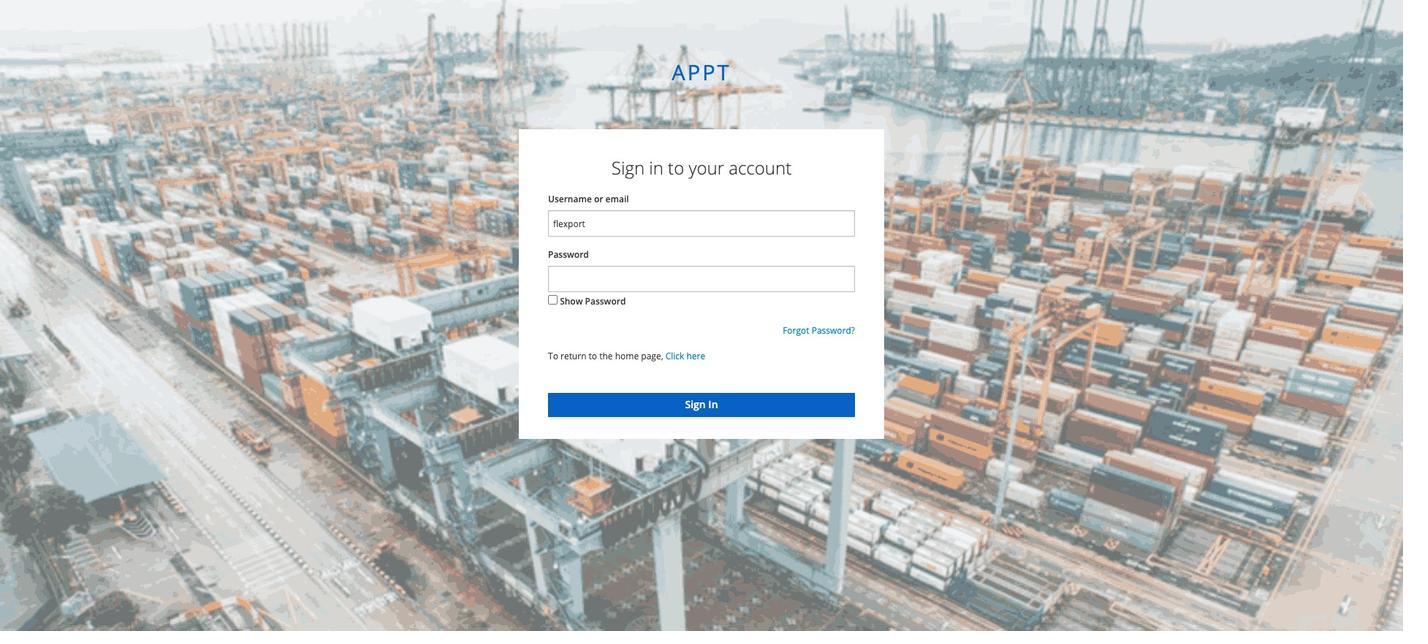 Task type: describe. For each thing, give the bounding box(es) containing it.
your
[[689, 156, 724, 180]]

Username or email text field
[[548, 211, 855, 237]]

to for your
[[668, 156, 684, 180]]

forgot password? link
[[783, 325, 855, 337]]

forgot password?
[[783, 325, 855, 337]]

to return to the home page, click here
[[548, 350, 706, 363]]

to for the
[[589, 350, 597, 363]]

click
[[666, 350, 684, 363]]

0 vertical spatial password
[[548, 249, 589, 261]]

show
[[560, 295, 583, 308]]

sign in to your account
[[612, 156, 792, 180]]

Password password field
[[548, 266, 855, 293]]

Show Password checkbox
[[548, 295, 558, 305]]

the
[[600, 350, 613, 363]]

forgot
[[783, 325, 810, 337]]

username or email
[[548, 193, 629, 206]]

page,
[[641, 350, 663, 363]]



Task type: locate. For each thing, give the bounding box(es) containing it.
in
[[649, 156, 664, 180]]

to left the in the bottom of the page
[[589, 350, 597, 363]]

1 horizontal spatial to
[[668, 156, 684, 180]]

here
[[687, 350, 706, 363]]

0 vertical spatial to
[[668, 156, 684, 180]]

show password
[[560, 295, 626, 308]]

account
[[729, 156, 792, 180]]

username
[[548, 193, 592, 206]]

home
[[615, 350, 639, 363]]

to
[[548, 350, 558, 363]]

password?
[[812, 325, 855, 337]]

None submit
[[548, 393, 855, 417]]

password
[[548, 249, 589, 261], [585, 295, 626, 308]]

1 vertical spatial password
[[585, 295, 626, 308]]

or
[[594, 193, 603, 206]]

0 horizontal spatial to
[[589, 350, 597, 363]]

password up show
[[548, 249, 589, 261]]

to right in
[[668, 156, 684, 180]]

appt
[[672, 58, 731, 86]]

password right show
[[585, 295, 626, 308]]

sign
[[612, 156, 645, 180]]

to
[[668, 156, 684, 180], [589, 350, 597, 363]]

click here link
[[666, 350, 706, 363]]

1 vertical spatial to
[[589, 350, 597, 363]]

email
[[606, 193, 629, 206]]

return
[[561, 350, 587, 363]]



